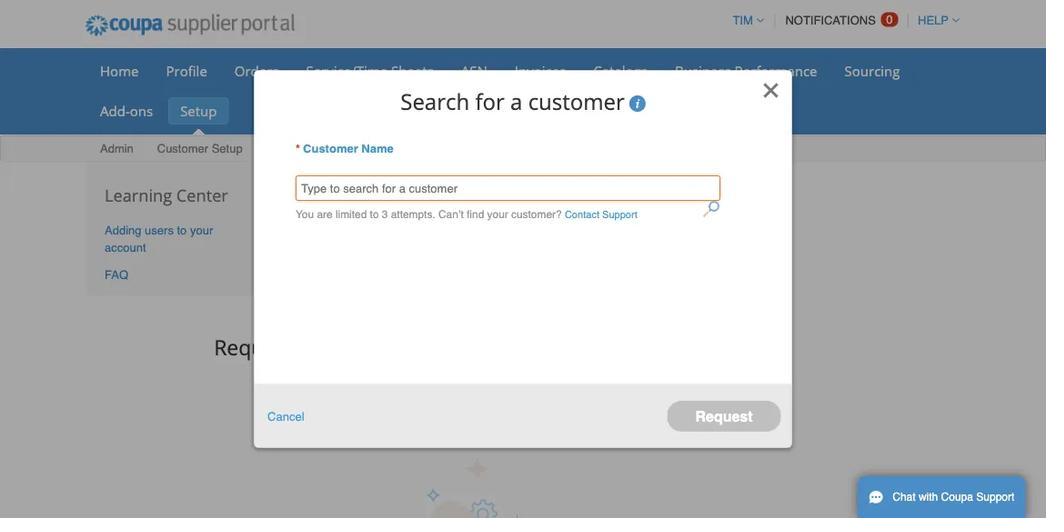 Task type: locate. For each thing, give the bounding box(es) containing it.
invoices link
[[503, 57, 578, 85]]

2 horizontal spatial to
[[430, 333, 450, 361]]

support inside you are limited to 3 attempts. can't find your customer? contact support
[[602, 209, 638, 220]]

to left 3
[[370, 209, 379, 220]]

1 vertical spatial support
[[977, 491, 1015, 504]]

request for request a connection to your first customer now!
[[214, 333, 293, 361]]

0 vertical spatial customer
[[528, 87, 625, 116]]

1 horizontal spatial a
[[511, 87, 523, 116]]

request button
[[667, 401, 781, 432]]

1 vertical spatial setup
[[212, 142, 243, 156]]

your left first
[[455, 333, 500, 361]]

now!
[[647, 333, 694, 361]]

connection requests link
[[265, 138, 380, 162]]

a right for
[[511, 87, 523, 116]]

ons
[[130, 101, 153, 120]]

1 horizontal spatial customer
[[303, 142, 358, 156]]

0 vertical spatial to
[[370, 209, 379, 220]]

2 vertical spatial your
[[455, 333, 500, 361]]

service/time
[[306, 61, 388, 80]]

center
[[176, 184, 228, 207]]

0 horizontal spatial customer
[[157, 142, 208, 156]]

to right connection
[[430, 333, 450, 361]]

connection
[[316, 333, 424, 361]]

customer?
[[511, 209, 562, 220]]

1 vertical spatial to
[[177, 224, 187, 237]]

you are limited to 3 attempts. can't find your customer? contact support
[[296, 209, 638, 220]]

1 horizontal spatial support
[[977, 491, 1015, 504]]

search for a customer
[[401, 87, 625, 116]]

0 vertical spatial a
[[511, 87, 523, 116]]

to inside dialog
[[370, 209, 379, 220]]

catalogs link
[[582, 57, 660, 85]]

0 horizontal spatial to
[[177, 224, 187, 237]]

0 vertical spatial setup
[[180, 101, 217, 120]]

faq link
[[105, 269, 128, 282]]

0 horizontal spatial request
[[214, 333, 293, 361]]

1 vertical spatial your
[[190, 224, 213, 237]]

1 horizontal spatial to
[[370, 209, 379, 220]]

add-
[[100, 101, 130, 120]]

setup
[[180, 101, 217, 120], [212, 142, 243, 156]]

learning
[[105, 184, 172, 207]]

customer right *
[[303, 142, 358, 156]]

sheets
[[391, 61, 434, 80]]

customer inside dialog
[[528, 87, 625, 116]]

0 vertical spatial support
[[602, 209, 638, 220]]

customer
[[303, 142, 358, 156], [157, 142, 208, 156]]

2 vertical spatial to
[[430, 333, 450, 361]]

a left connection
[[299, 333, 311, 361]]

with
[[919, 491, 938, 504]]

profile
[[166, 61, 207, 80]]

your inside search for a customer dialog
[[487, 209, 508, 220]]

to for request
[[430, 333, 450, 361]]

sourcing
[[845, 61, 900, 80]]

requests
[[329, 142, 379, 156]]

0 horizontal spatial support
[[602, 209, 638, 220]]

1 vertical spatial request
[[696, 408, 753, 425]]

contact
[[565, 209, 600, 220]]

setup down setup link
[[212, 142, 243, 156]]

name
[[362, 142, 394, 156]]

add-ons link
[[88, 97, 165, 125]]

customer setup
[[157, 142, 243, 156]]

support right contact
[[602, 209, 638, 220]]

your
[[487, 209, 508, 220], [190, 224, 213, 237], [455, 333, 500, 361]]

a inside dialog
[[511, 87, 523, 116]]

a
[[511, 87, 523, 116], [299, 333, 311, 361]]

Type to search for a customer text field
[[296, 176, 721, 201]]

customer down "invoices" link
[[528, 87, 625, 116]]

contact support button
[[565, 205, 638, 225]]

catalogs
[[594, 61, 648, 80]]

your right the find
[[487, 209, 508, 220]]

setup link
[[168, 97, 229, 125]]

coupa
[[941, 491, 974, 504]]

1 vertical spatial a
[[299, 333, 311, 361]]

customer down setup link
[[157, 142, 208, 156]]

to right the "users" at top
[[177, 224, 187, 237]]

cancel button
[[268, 407, 304, 426]]

home link
[[88, 57, 151, 85]]

connection
[[266, 142, 326, 156]]

0 vertical spatial your
[[487, 209, 508, 220]]

request inside button
[[696, 408, 753, 425]]

to inside adding users to your account
[[177, 224, 187, 237]]

setup up customer setup
[[180, 101, 217, 120]]

customer inside dialog
[[303, 142, 358, 156]]

request a connection to your first customer now!
[[214, 333, 694, 361]]

customer right first
[[549, 333, 641, 361]]

learning center
[[105, 184, 228, 207]]

asn link
[[449, 57, 499, 85]]

request
[[214, 333, 293, 361], [696, 408, 753, 425]]

your down center
[[190, 224, 213, 237]]

*
[[296, 142, 300, 156]]

support
[[602, 209, 638, 220], [977, 491, 1015, 504]]

support right coupa
[[977, 491, 1015, 504]]

0 vertical spatial request
[[214, 333, 293, 361]]

1 horizontal spatial request
[[696, 408, 753, 425]]

admin link
[[99, 138, 135, 162]]

profile link
[[154, 57, 219, 85]]

customer
[[528, 87, 625, 116], [549, 333, 641, 361]]

to
[[370, 209, 379, 220], [177, 224, 187, 237], [430, 333, 450, 361]]

attempts.
[[391, 209, 436, 220]]



Task type: vqa. For each thing, say whether or not it's contained in the screenshot.
Support
yes



Task type: describe. For each thing, give the bounding box(es) containing it.
request for request
[[696, 408, 753, 425]]

faq
[[105, 269, 128, 282]]

3
[[382, 209, 388, 220]]

asn
[[461, 61, 488, 80]]

business
[[675, 61, 731, 80]]

account
[[105, 241, 146, 254]]

chat with coupa support button
[[858, 477, 1026, 519]]

limited
[[336, 209, 367, 220]]

invoices
[[515, 61, 566, 80]]

customer setup link
[[156, 138, 244, 162]]

* customer name
[[296, 142, 394, 156]]

are
[[317, 209, 333, 220]]

coupa supplier portal image
[[73, 3, 307, 48]]

first
[[505, 333, 543, 361]]

add-ons
[[100, 101, 153, 120]]

performance
[[735, 61, 818, 80]]

chat with coupa support
[[893, 491, 1015, 504]]

for
[[475, 87, 505, 116]]

business performance
[[675, 61, 818, 80]]

you
[[296, 209, 314, 220]]

find
[[467, 209, 484, 220]]

service/time sheets
[[306, 61, 434, 80]]

search
[[401, 87, 470, 116]]

can't
[[439, 209, 464, 220]]

adding
[[105, 224, 141, 237]]

search for a customer dialog
[[254, 70, 792, 448]]

business performance link
[[663, 57, 829, 85]]

admin
[[100, 142, 134, 156]]

users
[[145, 224, 174, 237]]

chat
[[893, 491, 916, 504]]

support inside chat with coupa support button
[[977, 491, 1015, 504]]

your inside adding users to your account
[[190, 224, 213, 237]]

adding users to your account
[[105, 224, 213, 254]]

orders
[[235, 61, 279, 80]]

service/time sheets link
[[294, 57, 446, 85]]

orders link
[[223, 57, 291, 85]]

sourcing link
[[833, 57, 912, 85]]

1 vertical spatial customer
[[549, 333, 641, 361]]

close image
[[763, 81, 781, 100]]

home
[[100, 61, 139, 80]]

connection requests
[[266, 142, 379, 156]]

cancel
[[268, 410, 304, 424]]

adding users to your account link
[[105, 224, 213, 254]]

0 horizontal spatial a
[[299, 333, 311, 361]]

to for you
[[370, 209, 379, 220]]



